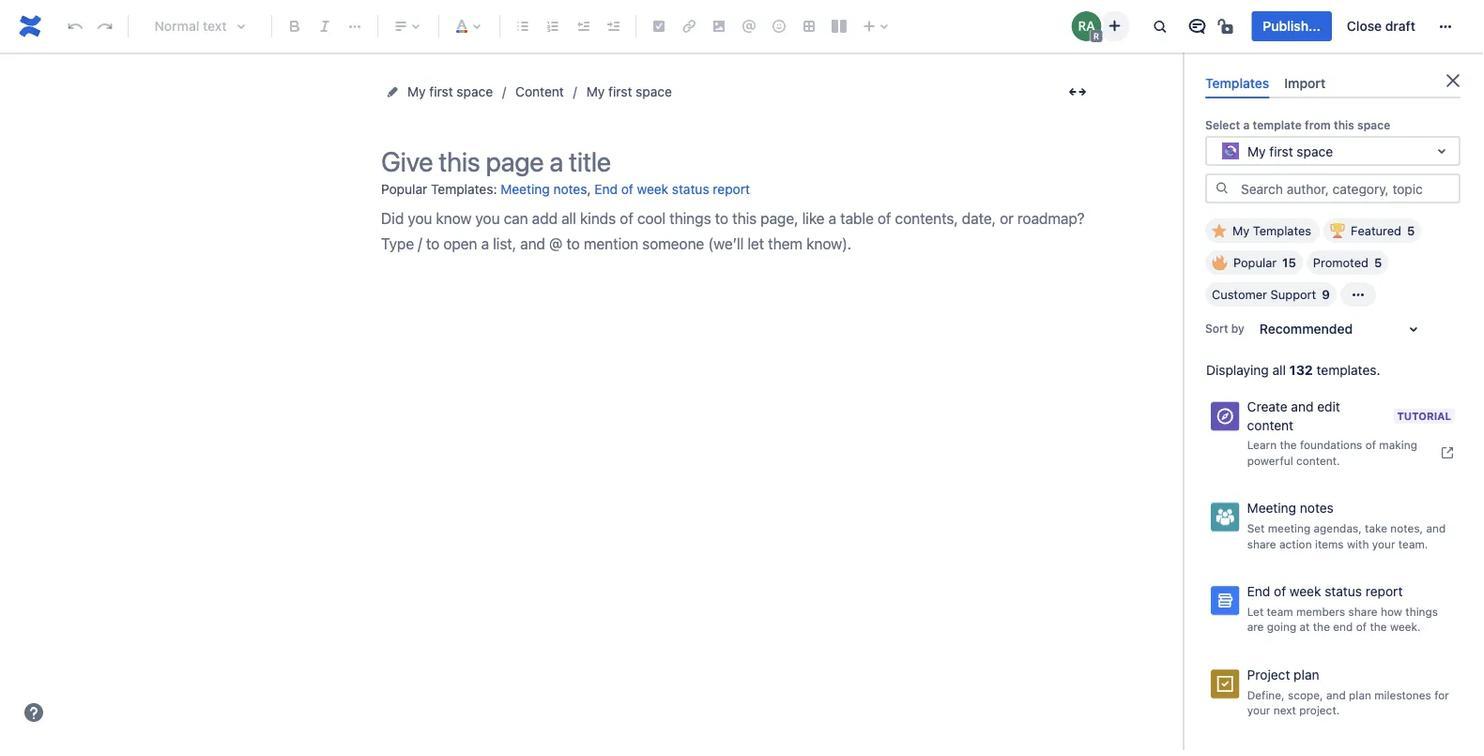 Task type: locate. For each thing, give the bounding box(es) containing it.
with
[[1347, 538, 1369, 551]]

0 vertical spatial status
[[672, 182, 709, 197]]

0 horizontal spatial status
[[672, 182, 709, 197]]

1 horizontal spatial meeting
[[1247, 500, 1296, 516]]

for
[[1434, 689, 1449, 702]]

2 horizontal spatial and
[[1426, 522, 1446, 535]]

1 vertical spatial status
[[1325, 584, 1362, 599]]

space right this
[[1357, 118, 1390, 132]]

0 vertical spatial report
[[713, 182, 750, 197]]

close draft button
[[1336, 11, 1427, 41]]

popular inside popular templates: meeting notes , end of week status report
[[381, 181, 427, 197]]

edit
[[1317, 400, 1340, 415]]

plan
[[1294, 667, 1319, 683], [1349, 689, 1371, 702]]

your down the define,
[[1247, 705, 1270, 718]]

indent tab image
[[602, 15, 624, 38]]

0 horizontal spatial week
[[637, 182, 668, 197]]

set
[[1247, 522, 1265, 535]]

publish... button
[[1252, 11, 1332, 41]]

your inside project plan define, scope, and plan milestones for your next project.
[[1247, 705, 1270, 718]]

share down set
[[1247, 538, 1276, 551]]

no restrictions image
[[1216, 15, 1238, 38]]

0 horizontal spatial popular
[[381, 181, 427, 197]]

report down give this page a title text field
[[713, 182, 750, 197]]

the up powerful
[[1280, 439, 1297, 452]]

0 horizontal spatial notes
[[553, 182, 587, 197]]

popular down 'my templates' button
[[1233, 256, 1277, 270]]

support
[[1271, 288, 1316, 302]]

0 vertical spatial week
[[637, 182, 668, 197]]

space left content
[[457, 84, 493, 99]]

0 horizontal spatial report
[[713, 182, 750, 197]]

0 vertical spatial end
[[594, 182, 618, 197]]

week right , on the left top of the page
[[637, 182, 668, 197]]

select
[[1205, 118, 1240, 132]]

1 vertical spatial and
[[1426, 522, 1446, 535]]

1 horizontal spatial my first space
[[586, 84, 672, 99]]

None text field
[[1219, 142, 1223, 161]]

0 horizontal spatial and
[[1291, 400, 1314, 415]]

1 vertical spatial popular
[[1233, 256, 1277, 270]]

0 horizontal spatial share
[[1247, 538, 1276, 551]]

action item image
[[648, 15, 670, 38]]

all
[[1272, 363, 1286, 378]]

share inside meeting notes set meeting agendas, take notes, and share action items with your team.
[[1247, 538, 1276, 551]]

my inside 'my templates' button
[[1232, 224, 1250, 238]]

of inside popular templates: meeting notes , end of week status report
[[621, 182, 633, 197]]

and inside meeting notes set meeting agendas, take notes, and share action items with your team.
[[1426, 522, 1446, 535]]

team
[[1267, 605, 1293, 619]]

content
[[1247, 418, 1294, 433]]

0 horizontal spatial first
[[429, 84, 453, 99]]

first
[[429, 84, 453, 99], [608, 84, 632, 99], [1269, 143, 1293, 159]]

my first space right the move this page icon
[[407, 84, 493, 99]]

0 horizontal spatial end
[[594, 182, 618, 197]]

1 horizontal spatial week
[[1290, 584, 1321, 599]]

displaying
[[1206, 363, 1269, 378]]

and
[[1291, 400, 1314, 415], [1426, 522, 1446, 535], [1326, 689, 1346, 702]]

recommended
[[1260, 322, 1353, 337]]

move this page image
[[385, 84, 400, 99]]

1 horizontal spatial status
[[1325, 584, 1362, 599]]

define,
[[1247, 689, 1285, 702]]

meeting right 'templates:'
[[501, 182, 550, 197]]

0 horizontal spatial 5
[[1374, 256, 1382, 270]]

bold ⌘b image
[[283, 15, 306, 38]]

report up the how at the right bottom of page
[[1366, 584, 1403, 599]]

status up members
[[1325, 584, 1362, 599]]

team.
[[1398, 538, 1428, 551]]

the down members
[[1313, 621, 1330, 634]]

0 horizontal spatial the
[[1280, 439, 1297, 452]]

the down the how at the right bottom of page
[[1370, 621, 1387, 634]]

my first space down indent tab image
[[586, 84, 672, 99]]

share inside end of week status report let team members share how things are going at the end of the week.
[[1348, 605, 1378, 619]]

my first space link right the move this page icon
[[407, 81, 493, 103]]

first down indent tab image
[[608, 84, 632, 99]]

space down the from
[[1297, 143, 1333, 159]]

end inside end of week status report let team members share how things are going at the end of the week.
[[1247, 584, 1270, 599]]

customer
[[1212, 288, 1267, 302]]

status inside end of week status report let team members share how things are going at the end of the week.
[[1325, 584, 1362, 599]]

plan up scope,
[[1294, 667, 1319, 683]]

0 vertical spatial templates
[[1205, 75, 1269, 91]]

of right , on the left top of the page
[[621, 182, 633, 197]]

1 vertical spatial end
[[1247, 584, 1270, 599]]

1 vertical spatial plan
[[1349, 689, 1371, 702]]

0 horizontal spatial plan
[[1294, 667, 1319, 683]]

0 vertical spatial notes
[[553, 182, 587, 197]]

help image
[[23, 702, 45, 725]]

my first space down 'select a template from this space' on the right
[[1247, 143, 1333, 159]]

share for meeting
[[1247, 538, 1276, 551]]

1 horizontal spatial 5
[[1407, 224, 1415, 238]]

1 horizontal spatial your
[[1372, 538, 1395, 551]]

week inside popular templates: meeting notes , end of week status report
[[637, 182, 668, 197]]

open image
[[1431, 140, 1453, 163]]

5
[[1407, 224, 1415, 238], [1374, 256, 1382, 270]]

1 vertical spatial templates
[[1253, 224, 1311, 238]]

1 horizontal spatial notes
[[1300, 500, 1334, 516]]

project.
[[1299, 705, 1340, 718]]

1 horizontal spatial popular
[[1233, 256, 1277, 270]]

meeting
[[1268, 522, 1311, 535]]

create
[[1247, 400, 1287, 415]]

5 right featured
[[1407, 224, 1415, 238]]

,
[[587, 181, 591, 197]]

how
[[1381, 605, 1402, 619]]

promoted 5
[[1313, 256, 1382, 270]]

report
[[713, 182, 750, 197], [1366, 584, 1403, 599]]

space
[[457, 84, 493, 99], [636, 84, 672, 99], [1357, 118, 1390, 132], [1297, 143, 1333, 159]]

2 my first space link from the left
[[586, 81, 672, 103]]

0 vertical spatial plan
[[1294, 667, 1319, 683]]

popular left 'templates:'
[[381, 181, 427, 197]]

close
[[1347, 18, 1382, 34]]

1 horizontal spatial my first space link
[[586, 81, 672, 103]]

0 vertical spatial your
[[1372, 538, 1395, 551]]

0 horizontal spatial meeting
[[501, 182, 550, 197]]

end up let
[[1247, 584, 1270, 599]]

1 vertical spatial your
[[1247, 705, 1270, 718]]

5 down featured
[[1374, 256, 1382, 270]]

and inside create and edit content
[[1291, 400, 1314, 415]]

share for status
[[1348, 605, 1378, 619]]

popular templates: meeting notes , end of week status report
[[381, 181, 750, 197]]

0 horizontal spatial your
[[1247, 705, 1270, 718]]

0 horizontal spatial my first space
[[407, 84, 493, 99]]

search icon image
[[1215, 181, 1230, 196]]

and up team.
[[1426, 522, 1446, 535]]

my up customer
[[1232, 224, 1250, 238]]

0 vertical spatial and
[[1291, 400, 1314, 415]]

content
[[515, 84, 564, 99]]

end inside popular templates: meeting notes , end of week status report
[[594, 182, 618, 197]]

0 vertical spatial 5
[[1407, 224, 1415, 238]]

learn the foundations of making powerful content.
[[1247, 439, 1417, 467]]

notes
[[553, 182, 587, 197], [1300, 500, 1334, 516]]

status down give this page a title text field
[[672, 182, 709, 197]]

project plan define, scope, and plan milestones for your next project.
[[1247, 667, 1449, 718]]

templates up a
[[1205, 75, 1269, 91]]

end
[[594, 182, 618, 197], [1247, 584, 1270, 599]]

0 horizontal spatial my first space link
[[407, 81, 493, 103]]

draft
[[1385, 18, 1416, 34]]

status
[[672, 182, 709, 197], [1325, 584, 1362, 599]]

1 vertical spatial notes
[[1300, 500, 1334, 516]]

tab list containing templates
[[1198, 68, 1468, 99]]

0 vertical spatial popular
[[381, 181, 427, 197]]

1 horizontal spatial end
[[1247, 584, 1270, 599]]

templates up 15
[[1253, 224, 1311, 238]]

share
[[1247, 538, 1276, 551], [1348, 605, 1378, 619]]

your down take
[[1372, 538, 1395, 551]]

layouts image
[[828, 15, 850, 38]]

share up end
[[1348, 605, 1378, 619]]

1 vertical spatial report
[[1366, 584, 1403, 599]]

scope,
[[1288, 689, 1323, 702]]

my first space
[[407, 84, 493, 99], [586, 84, 672, 99], [1247, 143, 1333, 159]]

create and edit content
[[1247, 400, 1340, 433]]

Main content area, start typing to enter text. text field
[[381, 206, 1094, 257]]

your
[[1372, 538, 1395, 551], [1247, 705, 1270, 718]]

week
[[637, 182, 668, 197], [1290, 584, 1321, 599]]

status inside popular templates: meeting notes , end of week status report
[[672, 182, 709, 197]]

1 horizontal spatial and
[[1326, 689, 1346, 702]]

make page full-width image
[[1066, 81, 1089, 103]]

and left "edit"
[[1291, 400, 1314, 415]]

add image, video, or file image
[[708, 15, 730, 38]]

1 horizontal spatial report
[[1366, 584, 1403, 599]]

meeting inside meeting notes set meeting agendas, take notes, and share action items with your team.
[[1247, 500, 1296, 516]]

your inside meeting notes set meeting agendas, take notes, and share action items with your team.
[[1372, 538, 1395, 551]]

my first space link down indent tab image
[[586, 81, 672, 103]]

this
[[1334, 118, 1354, 132]]

close templates and import image
[[1442, 69, 1464, 92]]

week.
[[1390, 621, 1421, 634]]

customer support 9
[[1212, 288, 1330, 302]]

import
[[1284, 75, 1326, 91]]

first right the move this page icon
[[429, 84, 453, 99]]

1 horizontal spatial share
[[1348, 605, 1378, 619]]

2 vertical spatial and
[[1326, 689, 1346, 702]]

learn
[[1247, 439, 1277, 452]]

plan left milestones
[[1349, 689, 1371, 702]]

foundations
[[1300, 439, 1362, 452]]

link image
[[678, 15, 700, 38]]

1 vertical spatial meeting
[[1247, 500, 1296, 516]]

of
[[621, 182, 633, 197], [1365, 439, 1376, 452], [1274, 584, 1286, 599], [1356, 621, 1367, 634]]

0 vertical spatial share
[[1247, 538, 1276, 551]]

0 vertical spatial meeting
[[501, 182, 550, 197]]

my
[[407, 84, 426, 99], [586, 84, 605, 99], [1247, 143, 1266, 159], [1232, 224, 1250, 238]]

templates
[[1205, 75, 1269, 91], [1253, 224, 1311, 238]]

let
[[1247, 605, 1264, 619]]

templates:
[[431, 181, 497, 197]]

redo ⌘⇧z image
[[94, 15, 116, 38]]

templates inside button
[[1253, 224, 1311, 238]]

a
[[1243, 118, 1250, 132]]

my templates button
[[1205, 219, 1320, 243]]

content.
[[1296, 454, 1340, 467]]

popular for popular templates: meeting notes , end of week status report
[[381, 181, 427, 197]]

2 horizontal spatial the
[[1370, 621, 1387, 634]]

meeting notes button
[[501, 175, 587, 206]]

my first space link
[[407, 81, 493, 103], [586, 81, 672, 103]]

end of week status report button
[[594, 175, 750, 206]]

popular
[[381, 181, 427, 197], [1233, 256, 1277, 270]]

132
[[1289, 363, 1313, 378]]

tab list
[[1198, 68, 1468, 99]]

numbered list ⌘⇧7 image
[[542, 15, 564, 38]]

1 vertical spatial 5
[[1374, 256, 1382, 270]]

project
[[1247, 667, 1290, 683]]

recommended button
[[1248, 315, 1436, 345]]

of left making
[[1365, 439, 1376, 452]]

displaying all 132 templates.
[[1206, 363, 1380, 378]]

bullet list ⌘⇧8 image
[[512, 15, 534, 38]]

popular for popular
[[1233, 256, 1277, 270]]

meeting up set
[[1247, 500, 1296, 516]]

more image
[[1434, 15, 1457, 38]]

Search author, category, topic field
[[1235, 176, 1459, 202]]

and up project.
[[1326, 689, 1346, 702]]

1 vertical spatial week
[[1290, 584, 1321, 599]]

first down the "template"
[[1269, 143, 1293, 159]]

my right the move this page icon
[[407, 84, 426, 99]]

end right , on the left top of the page
[[594, 182, 618, 197]]

meeting
[[501, 182, 550, 197], [1247, 500, 1296, 516]]

confluence image
[[15, 11, 45, 41], [15, 11, 45, 41]]

action
[[1279, 538, 1312, 551]]

1 vertical spatial share
[[1348, 605, 1378, 619]]

week up members
[[1290, 584, 1321, 599]]

mention image
[[738, 15, 760, 38]]

select a template from this space
[[1205, 118, 1390, 132]]

1 horizontal spatial the
[[1313, 621, 1330, 634]]

the
[[1280, 439, 1297, 452], [1313, 621, 1330, 634], [1370, 621, 1387, 634]]



Task type: vqa. For each thing, say whether or not it's contained in the screenshot.
End inside 'End of week status report Let team members share how things are going at the end of the week.'
yes



Task type: describe. For each thing, give the bounding box(es) containing it.
emoji image
[[768, 15, 790, 38]]

at
[[1300, 621, 1310, 634]]

templates inside tab list
[[1205, 75, 1269, 91]]

close draft
[[1347, 18, 1416, 34]]

publish...
[[1263, 18, 1321, 34]]

table image
[[798, 15, 820, 38]]

my first space for second my first space link from right
[[407, 84, 493, 99]]

Give this page a title text field
[[381, 146, 1094, 177]]

meeting inside popular templates: meeting notes , end of week status report
[[501, 182, 550, 197]]

of up team on the bottom of the page
[[1274, 584, 1286, 599]]

space down action item icon
[[636, 84, 672, 99]]

template
[[1253, 118, 1302, 132]]

tutorial
[[1397, 410, 1451, 422]]

ruby anderson image
[[1071, 11, 1101, 41]]

more categories image
[[1347, 284, 1369, 306]]

are
[[1247, 621, 1264, 634]]

of inside the learn the foundations of making powerful content.
[[1365, 439, 1376, 452]]

invite to edit image
[[1103, 15, 1126, 37]]

my right content
[[586, 84, 605, 99]]

templates.
[[1317, 363, 1380, 378]]

notes inside popular templates: meeting notes , end of week status report
[[553, 182, 587, 197]]

week inside end of week status report let team members share how things are going at the end of the week.
[[1290, 584, 1321, 599]]

next
[[1274, 705, 1296, 718]]

my first space for 1st my first space link from the right
[[586, 84, 672, 99]]

meeting notes set meeting agendas, take notes, and share action items with your team.
[[1247, 500, 1446, 551]]

15
[[1282, 256, 1296, 270]]

find and replace image
[[1148, 15, 1171, 38]]

items
[[1315, 538, 1344, 551]]

promoted
[[1313, 256, 1369, 270]]

comment icon image
[[1186, 15, 1208, 38]]

of right end
[[1356, 621, 1367, 634]]

content link
[[515, 81, 564, 103]]

italic ⌘i image
[[314, 15, 336, 38]]

1 horizontal spatial first
[[608, 84, 632, 99]]

the inside the learn the foundations of making powerful content.
[[1280, 439, 1297, 452]]

agendas,
[[1314, 522, 1362, 535]]

2 horizontal spatial my first space
[[1247, 143, 1333, 159]]

milestones
[[1374, 689, 1431, 702]]

outdent ⇧tab image
[[572, 15, 594, 38]]

end
[[1333, 621, 1353, 634]]

end of week status report let team members share how things are going at the end of the week.
[[1247, 584, 1438, 634]]

take
[[1365, 522, 1387, 535]]

undo ⌘z image
[[64, 15, 86, 38]]

notes,
[[1390, 522, 1423, 535]]

sort
[[1205, 322, 1228, 335]]

going
[[1267, 621, 1296, 634]]

report inside end of week status report let team members share how things are going at the end of the week.
[[1366, 584, 1403, 599]]

2 horizontal spatial first
[[1269, 143, 1293, 159]]

1 my first space link from the left
[[407, 81, 493, 103]]

things
[[1405, 605, 1438, 619]]

by
[[1231, 322, 1245, 335]]

making
[[1379, 439, 1417, 452]]

from
[[1305, 118, 1331, 132]]

notes inside meeting notes set meeting agendas, take notes, and share action items with your team.
[[1300, 500, 1334, 516]]

my templates
[[1232, 224, 1311, 238]]

members
[[1296, 605, 1345, 619]]

my down a
[[1247, 143, 1266, 159]]

9
[[1322, 288, 1330, 302]]

1 horizontal spatial plan
[[1349, 689, 1371, 702]]

more formatting image
[[344, 15, 366, 38]]

featured
[[1351, 224, 1401, 238]]

sort by
[[1205, 322, 1245, 335]]

report inside popular templates: meeting notes , end of week status report
[[713, 182, 750, 197]]

powerful
[[1247, 454, 1293, 467]]

and inside project plan define, scope, and plan milestones for your next project.
[[1326, 689, 1346, 702]]



